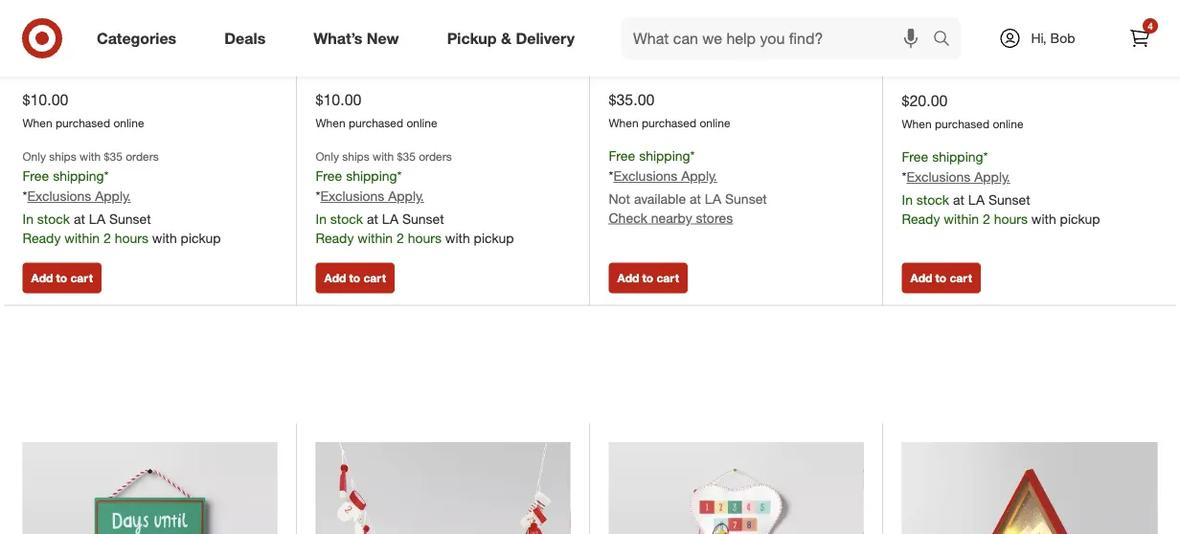 Task type: vqa. For each thing, say whether or not it's contained in the screenshot.
Add to cart related to 12
yes



Task type: locate. For each thing, give the bounding box(es) containing it.
deals
[[224, 29, 266, 47]]

2 $10.00 from the left
[[316, 91, 362, 109]]

*
[[690, 147, 695, 164], [983, 148, 988, 165], [609, 167, 613, 184], [104, 168, 109, 184], [397, 168, 402, 184], [902, 168, 907, 185], [23, 188, 27, 204], [316, 188, 320, 204]]

add to cart for 2
[[31, 271, 93, 285]]

add to cart
[[31, 271, 93, 285], [324, 271, 386, 285], [617, 271, 679, 285], [910, 271, 972, 285]]

wondershop down countdown
[[902, 44, 978, 61]]

1 horizontal spatial ships
[[342, 149, 369, 164]]

2 only ships with $35 orders free shipping * * exclusions apply. in stock at  la sunset ready within 2 hours with pickup from the left
[[316, 149, 514, 247]]

fabric
[[344, 0, 389, 19]]

1 orders from the left
[[126, 149, 159, 164]]

orders down 2 link
[[126, 149, 159, 164]]

6' fabric stocking, hat and mitten hanging garland christmas advent calendar red/white - wondershop™ image
[[316, 443, 570, 534], [316, 443, 570, 534]]

ships
[[49, 149, 76, 164], [342, 149, 369, 164]]

free
[[609, 147, 635, 164], [902, 148, 928, 165], [23, 168, 49, 184], [316, 168, 342, 184]]

0 horizontal spatial $10.00
[[23, 91, 68, 109]]

sign
[[990, 23, 1023, 41]]

'til
[[438, 0, 456, 19]]

cart
[[70, 271, 93, 285], [363, 271, 386, 285], [657, 271, 679, 285], [950, 271, 972, 285]]

add for 12
[[910, 271, 932, 285]]

countdown
[[902, 23, 986, 41]]

wondershop for 2
[[23, 43, 99, 60]]

4 to from the left
[[935, 271, 946, 285]]

wondershop™
[[912, 45, 1013, 63], [316, 66, 416, 84]]

not
[[609, 190, 630, 207]]

orders down 5 link
[[419, 149, 452, 164]]

$20.00
[[902, 92, 948, 110]]

0 horizontal spatial pickup
[[181, 230, 221, 247]]

wondershop™ down countdown
[[912, 45, 1013, 63]]

orders for 2
[[126, 149, 159, 164]]

in for 2
[[23, 211, 33, 227]]

2 ¬ from the left
[[796, 42, 808, 61]]

0 horizontal spatial ready
[[23, 230, 61, 247]]

stock for 5
[[330, 211, 363, 227]]

'days
[[394, 0, 434, 19]]

online
[[113, 116, 144, 130], [407, 116, 437, 130], [700, 116, 730, 130], [993, 117, 1024, 131]]

only at down 'red/white'
[[1043, 44, 1085, 61]]

1 horizontal spatial hours
[[408, 230, 441, 247]]

exclusions
[[613, 167, 678, 184], [907, 168, 971, 185], [27, 188, 91, 204], [320, 188, 384, 204]]

purchased down 5
[[349, 116, 403, 130]]

calendar
[[316, 44, 382, 62]]

$10.00 for 2
[[23, 91, 68, 109]]

within inside free shipping * * exclusions apply. in stock at  la sunset ready within 2 hours with pickup
[[944, 210, 979, 227]]

purchased inside '$20.00 when purchased online'
[[935, 117, 990, 131]]

to for 12
[[935, 271, 946, 285]]

1 to from the left
[[56, 271, 67, 285]]

wondershop
[[23, 43, 99, 60], [316, 43, 392, 60], [609, 43, 685, 60], [902, 44, 978, 61]]

la inside free shipping * * exclusions apply. not available at la sunset check nearby stores
[[705, 190, 721, 207]]

ready
[[902, 210, 940, 227], [23, 230, 61, 247], [316, 230, 354, 247]]

only at for $20.00
[[1043, 44, 1085, 61]]

online for 14
[[700, 116, 730, 130]]

new
[[367, 29, 399, 47]]

2 link
[[23, 61, 277, 78]]

wondershop up 14
[[609, 43, 685, 60]]

0 horizontal spatial $35
[[104, 149, 122, 164]]

at
[[194, 43, 206, 60], [487, 43, 499, 60], [780, 43, 792, 60], [1074, 44, 1085, 61], [690, 190, 701, 207], [953, 191, 964, 208], [74, 211, 85, 227], [367, 211, 378, 227]]

4 add to cart from the left
[[910, 271, 972, 285]]

2 horizontal spatial in
[[902, 191, 913, 208]]

la inside free shipping * * exclusions apply. in stock at  la sunset ready within 2 hours with pickup
[[968, 191, 985, 208]]

1 only at ¬ from the left
[[456, 42, 515, 61]]

1 only ships with $35 orders free shipping * * exclusions apply. in stock at  la sunset ready within 2 hours with pickup from the left
[[23, 149, 221, 247]]

1 $10.00 when purchased online from the left
[[23, 91, 144, 130]]

hours for 2
[[115, 230, 148, 247]]

1 add to cart button from the left
[[23, 263, 101, 293]]

only ships with $35 orders free shipping * * exclusions apply. in stock at  la sunset ready within 2 hours with pickup
[[23, 149, 221, 247], [316, 149, 514, 247]]

apply. inside free shipping * * exclusions apply. in stock at  la sunset ready within 2 hours with pickup
[[974, 168, 1010, 185]]

purchased down the $20.00
[[935, 117, 990, 131]]

0 horizontal spatial hours
[[115, 230, 148, 247]]

wondershop link
[[23, 42, 159, 61], [316, 42, 452, 61], [609, 42, 745, 61], [902, 43, 1039, 62]]

-
[[458, 44, 464, 62], [902, 45, 908, 63]]

4 cart from the left
[[950, 271, 972, 285]]

$10.00
[[23, 91, 68, 109], [316, 91, 362, 109]]

hi, bob
[[1031, 30, 1075, 46]]

only at for $10.00
[[163, 43, 206, 60]]

wondershop up 2 link
[[23, 43, 99, 60]]

2 $10.00 when purchased online from the left
[[316, 91, 437, 130]]

only ships with $35 orders free shipping * * exclusions apply. in stock at  la sunset ready within 2 hours with pickup for 2
[[23, 149, 221, 247]]

christmas
[[1023, 1, 1097, 20]]

when inside '$20.00 when purchased online'
[[902, 117, 932, 131]]

pickup for 2
[[181, 230, 221, 247]]

exclusions apply. link
[[613, 167, 717, 184], [907, 168, 1010, 185], [27, 188, 131, 204], [320, 188, 424, 204]]

only at up 2 link
[[163, 43, 206, 60]]

2 add to cart from the left
[[324, 271, 386, 285]]

1 add from the left
[[31, 271, 53, 285]]

0 horizontal spatial orders
[[126, 149, 159, 164]]

0 horizontal spatial only at ¬
[[456, 42, 515, 61]]

online down "14" link
[[700, 116, 730, 130]]

3 cart from the left
[[657, 271, 679, 285]]

2 horizontal spatial ready
[[902, 210, 940, 227]]

when for 5
[[316, 116, 345, 130]]

$35 down 5 link
[[397, 149, 416, 164]]

online down 2 link
[[113, 116, 144, 130]]

2 only at ¬ from the left
[[749, 42, 808, 61]]

what's new
[[313, 29, 399, 47]]

1 ships from the left
[[49, 149, 76, 164]]

online inside $35.00 when purchased online
[[700, 116, 730, 130]]

¬ up "14" link
[[796, 42, 808, 61]]

1 $35 from the left
[[104, 149, 122, 164]]

pickup inside free shipping * * exclusions apply. in stock at  la sunset ready within 2 hours with pickup
[[1060, 210, 1100, 227]]

cart for 14
[[657, 271, 679, 285]]

add
[[31, 271, 53, 285], [324, 271, 346, 285], [617, 271, 639, 285], [910, 271, 932, 285]]

3 add to cart from the left
[[617, 271, 679, 285]]

3 add to cart button from the left
[[609, 263, 688, 293]]

wondershop link for 14
[[609, 42, 745, 61]]

2 orders from the left
[[419, 149, 452, 164]]

1 ¬ from the left
[[502, 42, 515, 61]]

$10.00 when purchased online down 5
[[316, 91, 437, 130]]

2 inside 2 link
[[82, 62, 88, 77]]

1 horizontal spatial ¬
[[796, 42, 808, 61]]

2 horizontal spatial stock
[[916, 191, 949, 208]]

1 horizontal spatial $35
[[397, 149, 416, 164]]

2 ships from the left
[[342, 149, 369, 164]]

5
[[375, 62, 381, 77]]

purchased inside $35.00 when purchased online
[[642, 116, 696, 130]]

only
[[163, 43, 190, 60], [456, 43, 483, 60], [749, 43, 777, 60], [1043, 44, 1070, 61], [23, 149, 46, 164], [316, 149, 339, 164]]

when
[[23, 116, 52, 130], [316, 116, 345, 130], [609, 116, 639, 130], [902, 117, 932, 131]]

online down 12 link
[[993, 117, 1024, 131]]

wood
[[930, 1, 972, 20]]

check nearby stores button
[[609, 209, 733, 228]]

2 horizontal spatial within
[[944, 210, 979, 227]]

only at ¬ down advent
[[456, 42, 515, 61]]

$35 down 2 link
[[104, 149, 122, 164]]

1 horizontal spatial wondershop™
[[912, 45, 1013, 63]]

14" wood tree 'days until christmas' countdown sign green - wondershop™ image
[[23, 443, 277, 534], [23, 443, 277, 534]]

shipping
[[639, 147, 690, 164], [932, 148, 983, 165], [53, 168, 104, 184], [346, 168, 397, 184]]

online down 5 link
[[407, 116, 437, 130]]

purchased
[[56, 116, 110, 130], [349, 116, 403, 130], [642, 116, 696, 130], [935, 117, 990, 131]]

pickup & delivery link
[[431, 17, 599, 59]]

purchased down 2 link
[[56, 116, 110, 130]]

$20.00 when purchased online
[[902, 92, 1024, 131]]

1 horizontal spatial only at ¬
[[749, 42, 808, 61]]

2 horizontal spatial hours
[[994, 210, 1028, 227]]

3 add from the left
[[617, 271, 639, 285]]

1 horizontal spatial pickup
[[474, 230, 514, 247]]

shipping inside free shipping * * exclusions apply. in stock at  la sunset ready within 2 hours with pickup
[[932, 148, 983, 165]]

add to cart button for 14
[[609, 263, 688, 293]]

2 to from the left
[[349, 271, 360, 285]]

1 horizontal spatial only at
[[1043, 44, 1085, 61]]

¬
[[502, 42, 515, 61], [796, 42, 808, 61]]

apply.
[[681, 167, 717, 184], [974, 168, 1010, 185], [95, 188, 131, 204], [388, 188, 424, 204]]

$10.00 for 5
[[316, 91, 362, 109]]

in for 5
[[316, 211, 327, 227]]

sunset
[[725, 190, 767, 207], [988, 191, 1030, 208], [109, 211, 151, 227], [402, 211, 444, 227]]

1 horizontal spatial $10.00
[[316, 91, 362, 109]]

add to cart button
[[23, 263, 101, 293], [316, 263, 395, 293], [609, 263, 688, 293], [902, 263, 981, 293]]

stock
[[916, 191, 949, 208], [37, 211, 70, 227], [330, 211, 363, 227]]

- left search button
[[902, 45, 908, 63]]

delivery
[[516, 29, 575, 47]]

18" battery operated lit wood ski lodge christmas advent calendar red/brown - wondershop™ image
[[902, 443, 1158, 534], [902, 443, 1158, 534]]

¬ for $10.00
[[502, 42, 515, 61]]

1 cart from the left
[[70, 271, 93, 285]]

0 horizontal spatial -
[[458, 44, 464, 62]]

hours
[[994, 210, 1028, 227], [115, 230, 148, 247], [408, 230, 441, 247]]

4
[[1148, 20, 1153, 32]]

3 to from the left
[[642, 271, 653, 285]]

online inside '$20.00 when purchased online'
[[993, 117, 1024, 131]]

purchased for 14
[[642, 116, 696, 130]]

0 horizontal spatial only at
[[163, 43, 206, 60]]

orders for 5
[[419, 149, 452, 164]]

0 horizontal spatial ships
[[49, 149, 76, 164]]

1 horizontal spatial within
[[358, 230, 393, 247]]

1 $10.00 from the left
[[23, 91, 68, 109]]

within
[[944, 210, 979, 227], [64, 230, 100, 247], [358, 230, 393, 247]]

purchased down $35.00
[[642, 116, 696, 130]]

stock inside free shipping * * exclusions apply. in stock at  la sunset ready within 2 hours with pickup
[[916, 191, 949, 208]]

add to cart button for 12
[[902, 263, 981, 293]]

with
[[80, 149, 101, 164], [373, 149, 394, 164], [1031, 210, 1056, 227], [152, 230, 177, 247], [445, 230, 470, 247]]

0 horizontal spatial within
[[64, 230, 100, 247]]

only at ¬ up "14" link
[[749, 42, 808, 61]]

in
[[902, 191, 913, 208], [23, 211, 33, 227], [316, 211, 327, 227]]

add to cart for 14
[[617, 271, 679, 285]]

when for 2
[[23, 116, 52, 130]]

2 add from the left
[[324, 271, 346, 285]]

purchased for 5
[[349, 116, 403, 130]]

only at
[[163, 43, 206, 60], [1043, 44, 1085, 61]]

hours inside free shipping * * exclusions apply. in stock at  la sunset ready within 2 hours with pickup
[[994, 210, 1028, 227]]

0 horizontal spatial ¬
[[502, 42, 515, 61]]

$10.00 when purchased online
[[23, 91, 144, 130], [316, 91, 437, 130]]

orders
[[126, 149, 159, 164], [419, 149, 452, 164]]

1 horizontal spatial orders
[[419, 149, 452, 164]]

bob
[[1050, 30, 1075, 46]]

¬ down advent
[[502, 42, 515, 61]]

when for 14
[[609, 116, 639, 130]]

wondershop™ inside 21" fabric 'days 'til christmas' hanging advent calendar blue/red - wondershop™
[[316, 66, 416, 84]]

0 horizontal spatial wondershop™
[[316, 66, 416, 84]]

wondershop link for 5
[[316, 42, 452, 61]]

1 horizontal spatial $10.00 when purchased online
[[316, 91, 437, 130]]

within for 2
[[64, 230, 100, 247]]

only at ¬ for $10.00
[[456, 42, 515, 61]]

add for 2
[[31, 271, 53, 285]]

only at ¬
[[456, 42, 515, 61], [749, 42, 808, 61]]

add to cart button for 2
[[23, 263, 101, 293]]

at inside free shipping * * exclusions apply. in stock at  la sunset ready within 2 hours with pickup
[[953, 191, 964, 208]]

0 vertical spatial wondershop™
[[912, 45, 1013, 63]]

1 horizontal spatial ready
[[316, 230, 354, 247]]

wondershop™ down calendar
[[316, 66, 416, 84]]

free shipping * * exclusions apply. in stock at  la sunset ready within 2 hours with pickup
[[902, 148, 1100, 227]]

2 cart from the left
[[363, 271, 386, 285]]

- down advent
[[458, 44, 464, 62]]

wondershop down christmas'
[[316, 43, 392, 60]]

sunset inside free shipping * * exclusions apply. not available at la sunset check nearby stores
[[725, 190, 767, 207]]

2 $35 from the left
[[397, 149, 416, 164]]

2
[[82, 62, 88, 77], [983, 210, 990, 227], [103, 230, 111, 247], [397, 230, 404, 247]]

pickup
[[1060, 210, 1100, 227], [181, 230, 221, 247], [474, 230, 514, 247]]

1 horizontal spatial stock
[[330, 211, 363, 227]]

$35
[[104, 149, 122, 164], [397, 149, 416, 164]]

4 add from the left
[[910, 271, 932, 285]]

add for 14
[[617, 271, 639, 285]]

25" fabric bone with colorful pockets 'deck the paws' hanging christmas advent calendar white - wondershop™ image
[[609, 443, 864, 534], [609, 443, 864, 534]]

la
[[705, 190, 721, 207], [968, 191, 985, 208], [89, 211, 105, 227], [382, 211, 398, 227]]

1 horizontal spatial -
[[902, 45, 908, 63]]

0 horizontal spatial only ships with $35 orders free shipping * * exclusions apply. in stock at  la sunset ready within 2 hours with pickup
[[23, 149, 221, 247]]

0 horizontal spatial in
[[23, 211, 33, 227]]

$10.00 when purchased online down 2 link
[[23, 91, 144, 130]]

with inside free shipping * * exclusions apply. in stock at  la sunset ready within 2 hours with pickup
[[1031, 210, 1056, 227]]

0 horizontal spatial stock
[[37, 211, 70, 227]]

ships for 2
[[49, 149, 76, 164]]

1 horizontal spatial in
[[316, 211, 327, 227]]

to
[[56, 271, 67, 285], [349, 271, 360, 285], [642, 271, 653, 285], [935, 271, 946, 285]]

1 add to cart from the left
[[31, 271, 93, 285]]

$10.00 when purchased online for 5
[[316, 91, 437, 130]]

2 horizontal spatial pickup
[[1060, 210, 1100, 227]]

1 horizontal spatial only ships with $35 orders free shipping * * exclusions apply. in stock at  la sunset ready within 2 hours with pickup
[[316, 149, 514, 247]]

14
[[668, 62, 681, 77]]

2 add to cart button from the left
[[316, 263, 395, 293]]

when for 12
[[902, 117, 932, 131]]

free inside free shipping * * exclusions apply. in stock at  la sunset ready within 2 hours with pickup
[[902, 148, 928, 165]]

when inside $35.00 when purchased online
[[609, 116, 639, 130]]

1 vertical spatial wondershop™
[[316, 66, 416, 84]]

pickup for 5
[[474, 230, 514, 247]]

$35 for 5
[[397, 149, 416, 164]]

0 horizontal spatial $10.00 when purchased online
[[23, 91, 144, 130]]

4 add to cart button from the left
[[902, 263, 981, 293]]

to for 2
[[56, 271, 67, 285]]



Task type: describe. For each thing, give the bounding box(es) containing it.
5 link
[[316, 61, 570, 78]]

wondershop™ inside 16" wood santa christmas countdown sign red/white - wondershop™
[[912, 45, 1013, 63]]

ready for 5
[[316, 230, 354, 247]]

apply. inside free shipping * * exclusions apply. not available at la sunset check nearby stores
[[681, 167, 717, 184]]

16"
[[902, 1, 926, 20]]

within for 5
[[358, 230, 393, 247]]

to for 5
[[349, 271, 360, 285]]

categories link
[[80, 17, 200, 59]]

21" fabric 'days 'til christmas' hanging advent calendar blue/red - wondershop™ link
[[316, 0, 525, 84]]

ready for 2
[[23, 230, 61, 247]]

14 link
[[609, 61, 864, 78]]

only ships with $35 orders free shipping * * exclusions apply. in stock at  la sunset ready within 2 hours with pickup for 5
[[316, 149, 514, 247]]

free inside free shipping * * exclusions apply. not available at la sunset check nearby stores
[[609, 147, 635, 164]]

ships for 5
[[342, 149, 369, 164]]

wondershop for 14
[[609, 43, 685, 60]]

check
[[609, 210, 647, 226]]

search button
[[924, 17, 970, 63]]

wondershop for 12
[[902, 44, 978, 61]]

add for 5
[[324, 271, 346, 285]]

nearby
[[651, 210, 692, 226]]

16" wood santa christmas countdown sign red/white - wondershop™ link
[[902, 0, 1113, 63]]

purchased for 2
[[56, 116, 110, 130]]

- inside 21" fabric 'days 'til christmas' hanging advent calendar blue/red - wondershop™
[[458, 44, 464, 62]]

hours for 5
[[408, 230, 441, 247]]

12 link
[[902, 62, 1158, 79]]

&
[[501, 29, 511, 47]]

wondershop for 5
[[316, 43, 392, 60]]

pickup
[[447, 29, 497, 47]]

16" wood santa christmas countdown sign red/white - wondershop™
[[902, 1, 1103, 63]]

4 link
[[1119, 17, 1161, 59]]

stock for 2
[[37, 211, 70, 227]]

hanging
[[399, 22, 459, 40]]

to for 14
[[642, 271, 653, 285]]

blue/red
[[386, 44, 453, 62]]

21" fabric 'days 'til christmas' hanging advent calendar blue/red - wondershop™
[[316, 0, 514, 84]]

add to cart button for 5
[[316, 263, 395, 293]]

21"
[[316, 0, 340, 19]]

12
[[961, 63, 974, 78]]

¬ for $35.00
[[796, 42, 808, 61]]

online for 5
[[407, 116, 437, 130]]

santa
[[976, 1, 1018, 20]]

cart for 5
[[363, 271, 386, 285]]

2 inside free shipping * * exclusions apply. in stock at  la sunset ready within 2 hours with pickup
[[983, 210, 990, 227]]

$35.00 when purchased online
[[609, 91, 730, 130]]

red/white
[[1027, 23, 1103, 41]]

at inside free shipping * * exclusions apply. not available at la sunset check nearby stores
[[690, 190, 701, 207]]

What can we help you find? suggestions appear below search field
[[622, 17, 938, 59]]

pickup & delivery
[[447, 29, 575, 47]]

deals link
[[208, 17, 290, 59]]

search
[[924, 31, 970, 49]]

only at ¬ for $35.00
[[749, 42, 808, 61]]

online for 12
[[993, 117, 1024, 131]]

exclusions inside free shipping * * exclusions apply. not available at la sunset check nearby stores
[[613, 167, 678, 184]]

wondershop link for 2
[[23, 42, 159, 61]]

$35 for 2
[[104, 149, 122, 164]]

hi,
[[1031, 30, 1047, 46]]

exclusions inside free shipping * * exclusions apply. in stock at  la sunset ready within 2 hours with pickup
[[907, 168, 971, 185]]

stores
[[696, 210, 733, 226]]

what's new link
[[297, 17, 423, 59]]

christmas'
[[316, 22, 394, 40]]

what's
[[313, 29, 362, 47]]

$35.00
[[609, 91, 655, 109]]

shipping inside free shipping * * exclusions apply. not available at la sunset check nearby stores
[[639, 147, 690, 164]]

add to cart for 12
[[910, 271, 972, 285]]

$10.00 when purchased online for 2
[[23, 91, 144, 130]]

free shipping * * exclusions apply. not available at la sunset check nearby stores
[[609, 147, 767, 226]]

ready inside free shipping * * exclusions apply. in stock at  la sunset ready within 2 hours with pickup
[[902, 210, 940, 227]]

add to cart for 5
[[324, 271, 386, 285]]

wondershop link for 12
[[902, 43, 1039, 62]]

purchased for 12
[[935, 117, 990, 131]]

advent
[[464, 22, 514, 40]]

cart for 12
[[950, 271, 972, 285]]

sunset inside free shipping * * exclusions apply. in stock at  la sunset ready within 2 hours with pickup
[[988, 191, 1030, 208]]

- inside 16" wood santa christmas countdown sign red/white - wondershop™
[[902, 45, 908, 63]]

categories
[[97, 29, 176, 47]]

cart for 2
[[70, 271, 93, 285]]

available
[[634, 190, 686, 207]]

in inside free shipping * * exclusions apply. in stock at  la sunset ready within 2 hours with pickup
[[902, 191, 913, 208]]

online for 2
[[113, 116, 144, 130]]



